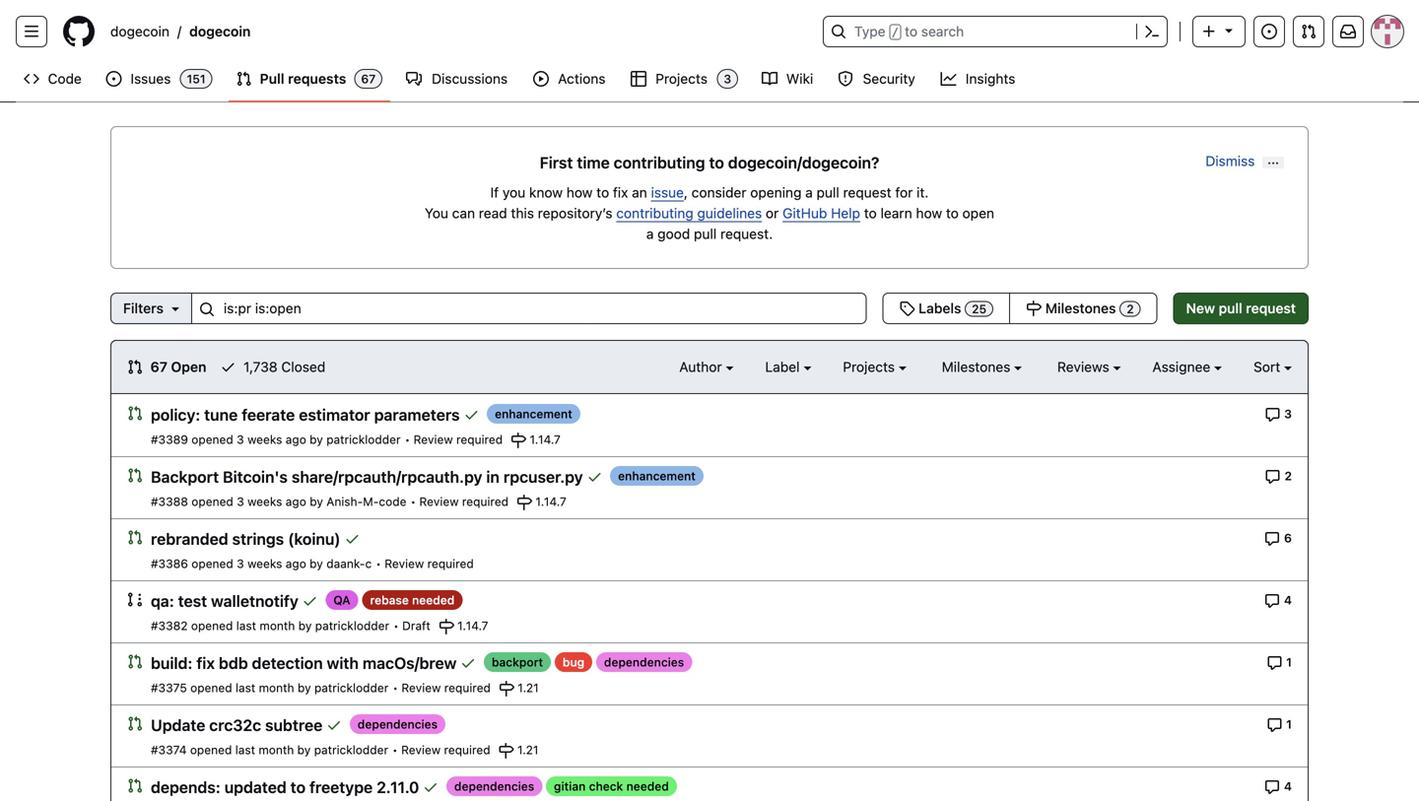 Task type: locate. For each thing, give the bounding box(es) containing it.
month down walletnotify
[[260, 619, 295, 633]]

1 vertical spatial pull
[[694, 226, 717, 242]]

play image
[[533, 71, 549, 87]]

1.21 down backport link
[[518, 743, 539, 757]]

bug link
[[555, 653, 593, 673]]

0 horizontal spatial enhancement
[[495, 407, 573, 421]]

know
[[529, 184, 563, 201]]

3 for #3386             opened 3 weeks ago by daank-c • review required
[[237, 557, 244, 571]]

1.14.7 right draft
[[458, 619, 489, 633]]

patricklodder for walletnotify
[[315, 619, 390, 633]]

6 / 6 checks ok image left backport link
[[461, 656, 476, 671]]

0 vertical spatial 1.14.7 link
[[511, 431, 561, 449]]

policy:
[[151, 406, 200, 424]]

dependencies link for depends: updated to freetype 2.11.0
[[447, 777, 543, 797]]

comment image inside 6 link
[[1265, 531, 1281, 547]]

label
[[766, 359, 804, 375]]

1 1.21 link from the top
[[499, 679, 539, 697]]

comment image
[[1265, 407, 1281, 423], [1265, 593, 1281, 609], [1267, 718, 1283, 733], [1265, 780, 1281, 796]]

first
[[540, 153, 573, 172]]

homepage image
[[63, 16, 95, 47]]

1.14.7 for parameters
[[530, 433, 561, 447]]

• left draft
[[394, 619, 399, 633]]

dependencies link
[[596, 653, 692, 673], [350, 715, 446, 735], [447, 777, 543, 797]]

1 link for update crc32c subtree
[[1267, 716, 1293, 733]]

1.21 link
[[499, 679, 539, 697], [499, 741, 539, 759]]

share/rpcauth/rpcauth.py
[[292, 468, 483, 487]]

issue element
[[883, 293, 1158, 324]]

milestones for milestones 2
[[1046, 300, 1117, 317]]

0 vertical spatial contributing
[[614, 153, 706, 172]]

1 horizontal spatial git pull request image
[[1302, 24, 1317, 39]]

check
[[589, 780, 623, 794]]

3 link
[[1265, 405, 1293, 423]]

review up 15 / 15 checks ok image
[[401, 743, 441, 757]]

dogecoin link up the 'issues'
[[103, 16, 177, 47]]

0 horizontal spatial enhancement link
[[487, 404, 581, 424]]

open pull request element left policy:
[[127, 405, 143, 422]]

open pull request image
[[127, 468, 143, 484], [127, 530, 143, 546], [127, 778, 143, 794]]

new
[[1187, 300, 1216, 317]]

dismiss
[[1206, 153, 1256, 169]]

1 vertical spatial month
[[259, 681, 294, 695]]

search image
[[199, 302, 215, 317]]

open pull request image left backport
[[127, 468, 143, 484]]

opened down backport
[[192, 495, 233, 509]]

patricklodder link down with
[[315, 681, 389, 695]]

ago down the (koinu)
[[286, 557, 306, 571]]

1 vertical spatial open pull request image
[[127, 654, 143, 670]]

0 horizontal spatial pull
[[694, 226, 717, 242]]

comment image inside 3 link
[[1265, 407, 1281, 423]]

1 vertical spatial milestones
[[942, 359, 1015, 375]]

0 vertical spatial dependencies link
[[596, 653, 692, 673]]

by down policy: tune feerate estimator parameters link at the left bottom
[[310, 433, 323, 447]]

review required link for rpcuser.py
[[420, 495, 509, 509]]

0 vertical spatial milestone image
[[511, 433, 527, 449]]

1 open pull request image from the top
[[127, 468, 143, 484]]

1 vertical spatial how
[[916, 205, 943, 221]]

1 horizontal spatial 6 / 6 checks ok image
[[461, 656, 476, 671]]

dependencies right bug link
[[604, 656, 685, 670]]

0 horizontal spatial milestone image
[[439, 619, 454, 635]]

needed up draft link
[[412, 594, 455, 608]]

review required link up 15 / 15 checks ok image
[[401, 743, 491, 757]]

3 down rebranded strings (koinu)
[[237, 557, 244, 571]]

3 ago from the top
[[286, 557, 306, 571]]

1 vertical spatial enhancement link
[[610, 467, 704, 486]]

1 horizontal spatial needed
[[627, 780, 669, 794]]

or
[[766, 205, 779, 221]]

weeks down strings
[[248, 557, 282, 571]]

parameters
[[374, 406, 460, 424]]

1.21 down backport
[[518, 681, 539, 695]]

1 vertical spatial open pull request image
[[127, 530, 143, 546]]

open pull request image left "depends:"
[[127, 778, 143, 794]]

projects right the table image
[[656, 70, 708, 87]]

fix left "bdb"
[[197, 654, 215, 673]]

0 vertical spatial 1 link
[[1267, 654, 1293, 671]]

1 vertical spatial 1 link
[[1267, 716, 1293, 733]]

none search field containing filters
[[110, 293, 1158, 324]]

1.14.7 down rpcuser.py
[[536, 495, 567, 509]]

month down the subtree
[[259, 743, 294, 757]]

0 horizontal spatial 67
[[150, 359, 168, 375]]

#3375
[[151, 681, 187, 695]]

open pull request image left update
[[127, 716, 143, 732]]

depends:
[[151, 778, 221, 797]]

code image
[[24, 71, 39, 87]]

6 link
[[1265, 529, 1293, 547]]

0 horizontal spatial dependencies
[[358, 718, 438, 732]]

2 vertical spatial last
[[235, 743, 255, 757]]

an
[[632, 184, 648, 201]]

1.21 link for build: fix bdb detection with macos/brew
[[499, 679, 539, 697]]

1 horizontal spatial projects
[[843, 359, 899, 375]]

67 open link
[[127, 357, 207, 378]]

0 vertical spatial comment image
[[1266, 469, 1281, 485]]

notifications image
[[1341, 24, 1357, 39]]

contributing down issue
[[617, 205, 694, 221]]

1 vertical spatial 1
[[1287, 718, 1293, 732]]

review right c
[[385, 557, 424, 571]]

github
[[783, 205, 828, 221]]

milestone image for with
[[499, 681, 515, 697]]

1 open pull request element from the top
[[127, 405, 143, 422]]

1 open pull request image from the top
[[127, 406, 143, 422]]

subtree
[[265, 716, 323, 735]]

1 vertical spatial last
[[236, 681, 256, 695]]

1 horizontal spatial fix
[[613, 184, 628, 201]]

3 open pull request image from the top
[[127, 716, 143, 732]]

last
[[236, 619, 256, 633], [236, 681, 256, 695], [235, 743, 255, 757]]

1.14.7 link for rpcuser.py
[[517, 493, 567, 511]]

0 vertical spatial git pull request image
[[1302, 24, 1317, 39]]

6 / 6 checks ok image for build: fix bdb detection with macos/brew
[[461, 656, 476, 671]]

2 vertical spatial open pull request image
[[127, 778, 143, 794]]

review required link down 14 / 14 checks ok icon
[[414, 433, 503, 447]]

0 vertical spatial milestone image
[[517, 495, 532, 511]]

0 vertical spatial 1.21 link
[[499, 679, 539, 697]]

0 vertical spatial a
[[806, 184, 813, 201]]

qa link
[[326, 591, 359, 611]]

open pull request image left policy:
[[127, 406, 143, 422]]

2 vertical spatial dependencies link
[[447, 777, 543, 797]]

a up 'github' at the right of page
[[806, 184, 813, 201]]

2 1 from the top
[[1287, 718, 1293, 732]]

None search field
[[110, 293, 1158, 324]]

0 vertical spatial 1.21
[[518, 681, 539, 695]]

request up help
[[844, 184, 892, 201]]

4 open pull request element from the top
[[127, 654, 143, 670]]

policy: tune feerate estimator parameters
[[151, 406, 460, 424]]

67 right git pull request icon
[[150, 359, 168, 375]]

/ inside dogecoin / dogecoin
[[177, 23, 181, 39]]

1,738 closed link
[[220, 357, 326, 378]]

1 vertical spatial a
[[647, 226, 654, 242]]

security link
[[830, 64, 925, 94]]

2 vertical spatial weeks
[[248, 557, 282, 571]]

0 vertical spatial needed
[[412, 594, 455, 608]]

review required link for parameters
[[414, 433, 503, 447]]

/ inside type / to search
[[892, 26, 899, 39]]

dependencies right 15 / 15 checks ok image
[[454, 780, 535, 794]]

#3389
[[151, 433, 188, 447]]

comment image for qa: test walletnotify
[[1265, 593, 1281, 609]]

opened for bitcoin's
[[192, 495, 233, 509]]

0 horizontal spatial how
[[567, 184, 593, 201]]

2 vertical spatial month
[[259, 743, 294, 757]]

1 ago from the top
[[286, 433, 306, 447]]

1 horizontal spatial a
[[806, 184, 813, 201]]

crc32c
[[209, 716, 261, 735]]

milestone image up rpcuser.py
[[511, 433, 527, 449]]

open pull request element for backport
[[127, 467, 143, 484]]

daank-c link
[[327, 557, 372, 571]]

requests
[[288, 70, 346, 87]]

enhancement link right 12 / 12 checks ok image
[[610, 467, 704, 486]]

3 open pull request image from the top
[[127, 778, 143, 794]]

2 open pull request image from the top
[[127, 530, 143, 546]]

2 left the new at the right
[[1127, 302, 1135, 316]]

issues
[[131, 70, 171, 87]]

review required link for with
[[402, 681, 491, 695]]

opened down qa: test walletnotify link
[[191, 619, 233, 633]]

1 vertical spatial dependencies link
[[350, 715, 446, 735]]

wiki link
[[754, 64, 822, 94]]

1,738
[[244, 359, 278, 375]]

opening
[[751, 184, 802, 201]]

pull
[[817, 184, 840, 201], [694, 226, 717, 242], [1219, 300, 1243, 317]]

bdb
[[219, 654, 248, 673]]

learn
[[881, 205, 913, 221]]

consider
[[692, 184, 747, 201]]

1 1.21 from the top
[[518, 681, 539, 695]]

weeks down the bitcoin's
[[248, 495, 282, 509]]

1 dogecoin from the left
[[110, 23, 170, 39]]

2 horizontal spatial pull
[[1219, 300, 1243, 317]]

open pull request image left build:
[[127, 654, 143, 670]]

67 left comment discussion icon
[[361, 72, 376, 86]]

dependencies link right 15 / 15 checks ok image
[[447, 777, 543, 797]]

list
[[103, 16, 811, 47]]

fix left an
[[613, 184, 628, 201]]

1 1 link from the top
[[1267, 654, 1293, 671]]

15 / 15 checks ok image
[[302, 594, 318, 609]]

open pull request element for policy:
[[127, 405, 143, 422]]

triangle down image
[[168, 301, 183, 317]]

1 vertical spatial 1.21
[[518, 743, 539, 757]]

by down the (koinu)
[[310, 557, 323, 571]]

read
[[479, 205, 507, 221]]

backport
[[492, 656, 543, 670]]

feerate
[[242, 406, 295, 424]]

3 for #3389             opened 3 weeks ago by patricklodder • review required
[[237, 433, 244, 447]]

2 inside milestones 2
[[1127, 302, 1135, 316]]

1 vertical spatial 67
[[150, 359, 168, 375]]

0 horizontal spatial milestones
[[942, 359, 1015, 375]]

0 horizontal spatial dogecoin
[[110, 23, 170, 39]]

plus image
[[1202, 24, 1218, 39]]

request
[[844, 184, 892, 201], [1247, 300, 1297, 317]]

enhancement for backport bitcoin's share/rpcauth/rpcauth.py in rpcuser.py
[[618, 470, 696, 483]]

filters button
[[110, 293, 192, 324]]

comment image
[[1266, 469, 1281, 485], [1265, 531, 1281, 547], [1267, 656, 1283, 671]]

open pull request image left rebranded
[[127, 530, 143, 546]]

patricklodder link up freetype
[[314, 743, 389, 757]]

last for subtree
[[235, 743, 255, 757]]

milestone image for rpcuser.py
[[517, 495, 532, 511]]

backport link
[[484, 653, 551, 673]]

dependencies link right bug link
[[596, 653, 692, 673]]

qa: test walletnotify
[[151, 592, 299, 611]]

open pull request element for update
[[127, 716, 143, 732]]

1 vertical spatial request
[[1247, 300, 1297, 317]]

/ for type
[[892, 26, 899, 39]]

type / to search
[[855, 23, 965, 39]]

1 horizontal spatial dependencies
[[454, 780, 535, 794]]

0 vertical spatial enhancement link
[[487, 404, 581, 424]]

git pull request image
[[1302, 24, 1317, 39], [236, 71, 252, 87]]

a
[[806, 184, 813, 201], [647, 226, 654, 242]]

guidelines
[[698, 205, 762, 221]]

12 / 12 checks ok image
[[587, 469, 603, 485]]

anish-
[[327, 495, 363, 509]]

1 vertical spatial ago
[[286, 495, 306, 509]]

request.
[[721, 226, 773, 242]]

pull inside to learn how to open a good pull request.
[[694, 226, 717, 242]]

0 horizontal spatial projects
[[656, 70, 708, 87]]

enhancement link right 14 / 14 checks ok icon
[[487, 404, 581, 424]]

2 4 from the top
[[1285, 780, 1293, 794]]

enhancement right 14 / 14 checks ok icon
[[495, 407, 573, 421]]

review required link down macos/brew
[[402, 681, 491, 695]]

enhancement right 12 / 12 checks ok image
[[618, 470, 696, 483]]

2 open pull request image from the top
[[127, 654, 143, 670]]

0 horizontal spatial issue opened image
[[106, 71, 122, 87]]

1 vertical spatial enhancement
[[618, 470, 696, 483]]

0 vertical spatial dependencies
[[604, 656, 685, 670]]

walletnotify
[[211, 592, 299, 611]]

0 vertical spatial issue opened image
[[1262, 24, 1278, 39]]

1 horizontal spatial 2
[[1285, 469, 1293, 483]]

opened
[[192, 433, 233, 447], [192, 495, 233, 509], [192, 557, 233, 571], [191, 619, 233, 633], [190, 681, 232, 695], [190, 743, 232, 757]]

comment image inside 2 link
[[1266, 469, 1281, 485]]

milestones inside issue element
[[1046, 300, 1117, 317]]

open pull request image
[[127, 406, 143, 422], [127, 654, 143, 670], [127, 716, 143, 732]]

weeks
[[248, 433, 282, 447], [248, 495, 282, 509], [248, 557, 282, 571]]

5 open pull request element from the top
[[127, 716, 143, 732]]

0 vertical spatial open pull request image
[[127, 468, 143, 484]]

0 vertical spatial weeks
[[248, 433, 282, 447]]

1 vertical spatial 1.14.7
[[536, 495, 567, 509]]

1 weeks from the top
[[248, 433, 282, 447]]

detection
[[252, 654, 323, 673]]

milestones down 25
[[942, 359, 1015, 375]]

by down 15 / 15 checks ok icon
[[298, 619, 312, 633]]

how down it. on the top of the page
[[916, 205, 943, 221]]

opened for fix
[[190, 681, 232, 695]]

milestone image
[[517, 495, 532, 511], [499, 681, 515, 697], [499, 743, 514, 759]]

1 link for build: fix bdb detection with macos/brew
[[1267, 654, 1293, 671]]

0 vertical spatial enhancement
[[495, 407, 573, 421]]

1 horizontal spatial milestones
[[1046, 300, 1117, 317]]

milestones 2
[[1042, 300, 1135, 317]]

2 1 link from the top
[[1267, 716, 1293, 733]]

3 weeks from the top
[[248, 557, 282, 571]]

comment image for update crc32c subtree
[[1267, 718, 1283, 733]]

dogecoin up the 'issues'
[[110, 23, 170, 39]]

required
[[457, 433, 503, 447], [462, 495, 509, 509], [428, 557, 474, 571], [444, 681, 491, 695], [444, 743, 491, 757]]

0 horizontal spatial 2
[[1127, 302, 1135, 316]]

git pull request image left 'pull'
[[236, 71, 252, 87]]

2 vertical spatial ago
[[286, 557, 306, 571]]

enhancement link for parameters
[[487, 404, 581, 424]]

0 horizontal spatial fix
[[197, 654, 215, 673]]

open pull request element for build:
[[127, 654, 143, 670]]

patricklodder up freetype
[[314, 743, 389, 757]]

14 / 14 checks ok image
[[464, 407, 479, 423]]

1 vertical spatial 2
[[1285, 469, 1293, 483]]

1.14.7 link right draft
[[439, 617, 489, 635]]

1 horizontal spatial enhancement link
[[610, 467, 704, 486]]

#3388             opened 3 weeks ago by anish-m-code • review required
[[151, 495, 509, 509]]

fix
[[613, 184, 628, 201], [197, 654, 215, 673]]

actions
[[558, 70, 606, 87]]

milestone image
[[511, 433, 527, 449], [439, 619, 454, 635]]

opened down crc32c
[[190, 743, 232, 757]]

open pull request element
[[127, 405, 143, 422], [127, 467, 143, 484], [127, 529, 143, 546], [127, 654, 143, 670], [127, 716, 143, 732], [127, 778, 143, 794]]

0 vertical spatial fix
[[613, 184, 628, 201]]

issue opened image for git pull request image to the right
[[1262, 24, 1278, 39]]

patricklodder link for feerate
[[327, 433, 401, 447]]

3 down sort popup button
[[1285, 407, 1293, 421]]

assignee
[[1153, 359, 1215, 375]]

request up sort
[[1247, 300, 1297, 317]]

dependencies link down macos/brew
[[350, 715, 446, 735]]

1 4 link from the top
[[1265, 592, 1293, 609]]

open pull request element left backport
[[127, 467, 143, 484]]

to right help
[[865, 205, 877, 221]]

1 vertical spatial milestone image
[[439, 619, 454, 635]]

0 horizontal spatial 6 / 6 checks ok image
[[326, 718, 342, 734]]

6 open pull request element from the top
[[127, 778, 143, 794]]

milestones inside milestones popup button
[[942, 359, 1015, 375]]

1 vertical spatial comment image
[[1265, 531, 1281, 547]]

opened for test
[[191, 619, 233, 633]]

ago up the (koinu)
[[286, 495, 306, 509]]

shield image
[[838, 71, 854, 87]]

draft pull request element
[[127, 592, 143, 608]]

book image
[[762, 71, 778, 87]]

2 up 6
[[1285, 469, 1293, 483]]

comment image for policy: tune feerate estimator parameters
[[1265, 407, 1281, 423]]

dogecoin link up 151
[[181, 16, 259, 47]]

last down update crc32c subtree
[[235, 743, 255, 757]]

2 weeks from the top
[[248, 495, 282, 509]]

1 vertical spatial 1.21 link
[[499, 741, 539, 759]]

1 vertical spatial projects
[[843, 359, 899, 375]]

1 vertical spatial 4 link
[[1265, 778, 1293, 796]]

enhancement
[[495, 407, 573, 421], [618, 470, 696, 483]]

opened for tune
[[192, 433, 233, 447]]

issue opened image
[[1262, 24, 1278, 39], [106, 71, 122, 87]]

2 1.21 from the top
[[518, 743, 539, 757]]

list containing dogecoin / dogecoin
[[103, 16, 811, 47]]

qa: test walletnotify link
[[151, 592, 299, 611]]

you can read this repository's contributing guidelines or github help
[[425, 205, 861, 221]]

2 inside 2 link
[[1285, 469, 1293, 483]]

6 / 6 checks ok image
[[461, 656, 476, 671], [326, 718, 342, 734]]

weeks for feerate
[[248, 433, 282, 447]]

milestone image right draft
[[439, 619, 454, 635]]

build: fix bdb detection with macos/brew
[[151, 654, 457, 673]]

git pull request image left notifications image
[[1302, 24, 1317, 39]]

1.14.7 link down rpcuser.py
[[517, 493, 567, 511]]

weeks down 'feerate'
[[248, 433, 282, 447]]

0 vertical spatial ago
[[286, 433, 306, 447]]

2 4 link from the top
[[1265, 778, 1293, 796]]

2 1.21 link from the top
[[499, 741, 539, 759]]

open pull request element left "depends:"
[[127, 778, 143, 794]]

1 vertical spatial needed
[[627, 780, 669, 794]]

opened for crc32c
[[190, 743, 232, 757]]

6
[[1285, 531, 1293, 545]]

0 vertical spatial 6 / 6 checks ok image
[[461, 656, 476, 671]]

pull up github help 'link'
[[817, 184, 840, 201]]

1 horizontal spatial how
[[916, 205, 943, 221]]

backport
[[151, 468, 219, 487]]

67
[[361, 72, 376, 86], [150, 359, 168, 375]]

1 horizontal spatial dogecoin
[[189, 23, 251, 39]]

1 for update crc32c subtree
[[1287, 718, 1293, 732]]

opened down "bdb"
[[190, 681, 232, 695]]

0 horizontal spatial dogecoin link
[[103, 16, 177, 47]]

0 vertical spatial milestones
[[1046, 300, 1117, 317]]

1 horizontal spatial milestone image
[[511, 433, 527, 449]]

• down parameters
[[405, 433, 410, 447]]

1 horizontal spatial issue opened image
[[1262, 24, 1278, 39]]

month for walletnotify
[[260, 619, 295, 633]]

1 1 from the top
[[1287, 656, 1293, 669]]

issue opened image right triangle down image
[[1262, 24, 1278, 39]]

review required link down in
[[420, 495, 509, 509]]

1 vertical spatial contributing
[[617, 205, 694, 221]]

patricklodder link up backport bitcoin's share/rpcauth/rpcauth.py in rpcuser.py
[[327, 433, 401, 447]]

3 down 'tune' in the left bottom of the page
[[237, 433, 244, 447]]

last for walletnotify
[[236, 619, 256, 633]]

search
[[922, 23, 965, 39]]

open pull request element left build:
[[127, 654, 143, 670]]

tune
[[204, 406, 238, 424]]

3 down the bitcoin's
[[237, 495, 244, 509]]

67 open
[[147, 359, 207, 375]]

1 horizontal spatial /
[[892, 26, 899, 39]]

1 vertical spatial git pull request image
[[236, 71, 252, 87]]

how up repository's
[[567, 184, 593, 201]]

anish-m-code link
[[327, 495, 407, 509]]

how
[[567, 184, 593, 201], [916, 205, 943, 221]]

1 horizontal spatial 67
[[361, 72, 376, 86]]

open pull request image for policy: tune feerate estimator parameters
[[127, 406, 143, 422]]

review right code
[[420, 495, 459, 509]]

2 open pull request element from the top
[[127, 467, 143, 484]]

#3386             opened 3 weeks ago by daank-c • review required
[[151, 557, 474, 571]]

daank-
[[327, 557, 365, 571]]

0 vertical spatial 67
[[361, 72, 376, 86]]

1.14.7 link
[[511, 431, 561, 449], [517, 493, 567, 511], [439, 617, 489, 635]]

rebase needed
[[370, 594, 455, 608]]

3 open pull request element from the top
[[127, 529, 143, 546]]

2 ago from the top
[[286, 495, 306, 509]]

0 vertical spatial open pull request image
[[127, 406, 143, 422]]

2 vertical spatial open pull request image
[[127, 716, 143, 732]]

last down "bdb"
[[236, 681, 256, 695]]

1.14.7 up rpcuser.py
[[530, 433, 561, 447]]

1.14.7 link up rpcuser.py
[[511, 431, 561, 449]]

0 horizontal spatial request
[[844, 184, 892, 201]]

3 left book image
[[724, 72, 732, 86]]

by
[[310, 433, 323, 447], [310, 495, 323, 509], [310, 557, 323, 571], [298, 619, 312, 633], [298, 681, 311, 695], [297, 743, 311, 757]]

0 vertical spatial month
[[260, 619, 295, 633]]

6 / 6 checks ok image up #3374             opened last month by patricklodder • review required
[[326, 718, 342, 734]]



Task type: vqa. For each thing, say whether or not it's contained in the screenshot.


Task type: describe. For each thing, give the bounding box(es) containing it.
rebranded
[[151, 530, 228, 549]]

by down the subtree
[[297, 743, 311, 757]]

6 / 6 checks ok image for update crc32c subtree
[[326, 718, 342, 734]]

0 vertical spatial projects
[[656, 70, 708, 87]]

graph image
[[941, 71, 957, 87]]

Search all issues text field
[[191, 293, 867, 324]]

open pull request image for backport bitcoin's share/rpcauth/rpcauth.py in rpcuser.py
[[127, 468, 143, 484]]

open pull request image for update crc32c subtree
[[127, 716, 143, 732]]

closed
[[281, 359, 326, 375]]

comment discussion image
[[406, 71, 422, 87]]

to right updated
[[291, 778, 306, 797]]

#3382
[[151, 619, 188, 633]]

opened down rebranded
[[192, 557, 233, 571]]

enhancement link for rpcuser.py
[[610, 467, 704, 486]]

command palette image
[[1145, 24, 1161, 39]]

67 for 67 open
[[150, 359, 168, 375]]

15 / 15 checks ok image
[[423, 780, 439, 796]]

month for subtree
[[259, 743, 294, 757]]

• down macos/brew
[[393, 681, 398, 695]]

to learn how to open a good pull request.
[[647, 205, 995, 242]]

ago for feerate
[[286, 433, 306, 447]]

#3375             opened last month by patricklodder • review required
[[151, 681, 491, 695]]

rpcuser.py
[[504, 468, 583, 487]]

0 horizontal spatial needed
[[412, 594, 455, 608]]

2 vertical spatial milestone image
[[499, 743, 514, 759]]

insights
[[966, 70, 1016, 87]]

dependencies for depends: updated to freetype 2.11.0
[[454, 780, 535, 794]]

151
[[187, 72, 206, 86]]

bug
[[563, 656, 585, 670]]

patricklodder up backport bitcoin's share/rpcauth/rpcauth.py in rpcuser.py
[[327, 433, 401, 447]]

draft pull request image
[[127, 592, 143, 608]]

projects button
[[843, 357, 907, 378]]

month for bdb
[[259, 681, 294, 695]]

policy: tune feerate estimator parameters link
[[151, 406, 460, 424]]

1 4 from the top
[[1285, 594, 1293, 607]]

enhancement for policy: tune feerate estimator parameters
[[495, 407, 573, 421]]

github help link
[[783, 205, 861, 221]]

milestone image for qa: test walletnotify
[[439, 619, 454, 635]]

qa:
[[151, 592, 174, 611]]

milestones for milestones
[[942, 359, 1015, 375]]

0 vertical spatial pull
[[817, 184, 840, 201]]

in
[[486, 468, 500, 487]]

to down the 'time'
[[597, 184, 610, 201]]

2 horizontal spatial dependencies
[[604, 656, 685, 670]]

if you know how to fix an issue ,           consider opening a pull request for it.
[[491, 184, 929, 201]]

pull
[[260, 70, 285, 87]]

3 for #3388             opened 3 weeks ago by anish-m-code • review required
[[237, 495, 244, 509]]

#3382             opened last month by patricklodder • draft
[[151, 619, 431, 633]]

1.14.7 for rpcuser.py
[[536, 495, 567, 509]]

2 dogecoin from the left
[[189, 23, 251, 39]]

rebase needed link
[[362, 591, 463, 611]]

help
[[831, 205, 861, 221]]

• right code
[[411, 495, 416, 509]]

time
[[577, 153, 610, 172]]

update
[[151, 716, 205, 735]]

by down the 'build: fix bdb detection with macos/brew'
[[298, 681, 311, 695]]

milestone image
[[1027, 301, 1042, 317]]

you
[[503, 184, 526, 201]]

1 vertical spatial fix
[[197, 654, 215, 673]]

last for bdb
[[236, 681, 256, 695]]

1 for build: fix bdb detection with macos/brew
[[1287, 656, 1293, 669]]

discussions link
[[399, 64, 518, 94]]

weeks for share/rpcauth/rpcauth.py
[[248, 495, 282, 509]]

dismiss ...
[[1206, 153, 1280, 169]]

can
[[452, 205, 475, 221]]

1.21 for build: fix bdb detection with macos/brew
[[518, 681, 539, 695]]

macos/brew
[[363, 654, 457, 673]]

#3388
[[151, 495, 188, 509]]

patricklodder link for walletnotify
[[315, 619, 390, 633]]

2 vertical spatial 1.14.7
[[458, 619, 489, 633]]

new pull request link
[[1174, 293, 1309, 324]]

open pull request element for depends:
[[127, 778, 143, 794]]

gitian check needed link
[[546, 777, 677, 797]]

2 link
[[1266, 467, 1293, 485]]

ago for share/rpcauth/rpcauth.py
[[286, 495, 306, 509]]

a inside to learn how to open a good pull request.
[[647, 226, 654, 242]]

build:
[[151, 654, 193, 673]]

1.14.7 link for parameters
[[511, 431, 561, 449]]

dogecoin / dogecoin
[[110, 23, 251, 39]]

• up 2.11.0
[[392, 743, 398, 757]]

issue link
[[651, 184, 684, 201]]

open
[[171, 359, 207, 375]]

sort button
[[1254, 357, 1293, 378]]

review down parameters
[[414, 433, 453, 447]]

update crc32c subtree link
[[151, 716, 323, 735]]

2 vertical spatial pull
[[1219, 300, 1243, 317]]

new pull request
[[1187, 300, 1297, 317]]

git pull request image
[[127, 359, 143, 375]]

25
[[972, 302, 987, 316]]

0 vertical spatial how
[[567, 184, 593, 201]]

check image
[[220, 359, 236, 375]]

triangle down image
[[1222, 22, 1237, 38]]

2 vertical spatial 1.14.7 link
[[439, 617, 489, 635]]

pull requests
[[260, 70, 346, 87]]

#3374             opened last month by patricklodder • review required
[[151, 743, 491, 757]]

insights link
[[933, 64, 1025, 94]]

rebase
[[370, 594, 409, 608]]

by left anish-
[[310, 495, 323, 509]]

m-
[[363, 495, 379, 509]]

draft
[[402, 619, 431, 633]]

actions link
[[526, 64, 615, 94]]

to left search
[[905, 23, 918, 39]]

review required link up rebase needed link
[[385, 557, 474, 571]]

c
[[365, 557, 372, 571]]

code
[[379, 495, 407, 509]]

comment image for with
[[1267, 656, 1283, 671]]

to up 'consider'
[[709, 153, 725, 172]]

strings
[[232, 530, 284, 549]]

open pull request image for build: fix bdb detection with macos/brew
[[127, 654, 143, 670]]

if
[[491, 184, 499, 201]]

build: fix bdb detection with macos/brew link
[[151, 654, 457, 673]]

open
[[963, 205, 995, 221]]

1 dogecoin link from the left
[[103, 16, 177, 47]]

comment image for rpcuser.py
[[1266, 469, 1281, 485]]

table image
[[631, 71, 647, 87]]

depends: updated to freetype 2.11.0
[[151, 778, 419, 797]]

patricklodder for bdb
[[315, 681, 389, 695]]

open pull request image for depends: updated to freetype 2.11.0
[[127, 778, 143, 794]]

open pull request image for rebranded strings (koinu)
[[127, 530, 143, 546]]

#3374
[[151, 743, 187, 757]]

how inside to learn how to open a good pull request.
[[916, 205, 943, 221]]

labels
[[919, 300, 962, 317]]

gitian check needed
[[554, 780, 669, 794]]

open pull request element for rebranded
[[127, 529, 143, 546]]

patricklodder for subtree
[[314, 743, 389, 757]]

you
[[425, 205, 449, 221]]

dependencies link for update crc32c subtree
[[350, 715, 446, 735]]

projects inside popup button
[[843, 359, 899, 375]]

patricklodder link for bdb
[[315, 681, 389, 695]]

...
[[1268, 153, 1280, 166]]

2.11.0
[[377, 778, 419, 797]]

depends: updated to freetype 2.11.0 link
[[151, 778, 419, 797]]

it.
[[917, 184, 929, 201]]

/ for dogecoin
[[177, 23, 181, 39]]

to left open
[[946, 205, 959, 221]]

test
[[178, 592, 207, 611]]

gitian
[[554, 780, 586, 794]]

#3386
[[151, 557, 188, 571]]

Issues search field
[[191, 293, 867, 324]]

• right c
[[376, 557, 381, 571]]

reviews
[[1058, 359, 1114, 375]]

milestone image for policy: tune feerate estimator parameters
[[511, 433, 527, 449]]

67 for 67
[[361, 72, 376, 86]]

backport bitcoin's share/rpcauth/rpcauth.py in rpcuser.py
[[151, 468, 583, 487]]

1.21 for update crc32c subtree
[[518, 743, 539, 757]]

qa
[[334, 594, 351, 608]]

type
[[855, 23, 886, 39]]

review down macos/brew
[[402, 681, 441, 695]]

2 dogecoin link from the left
[[181, 16, 259, 47]]

,
[[684, 184, 688, 201]]

14 / 14 checks ok image
[[345, 531, 360, 547]]

patricklodder link for subtree
[[314, 743, 389, 757]]

0 horizontal spatial git pull request image
[[236, 71, 252, 87]]

dogecoin/dogecoin?
[[728, 153, 880, 172]]

#3389             opened 3 weeks ago by patricklodder • review required
[[151, 433, 503, 447]]

0 vertical spatial request
[[844, 184, 892, 201]]

issue opened image for git pull request image to the left
[[106, 71, 122, 87]]

first time contributing to dogecoin/dogecoin?
[[540, 153, 880, 172]]

tag image
[[900, 301, 915, 317]]

update crc32c subtree
[[151, 716, 323, 735]]

dependencies for update crc32c subtree
[[358, 718, 438, 732]]

1.21 link for update crc32c subtree
[[499, 741, 539, 759]]



